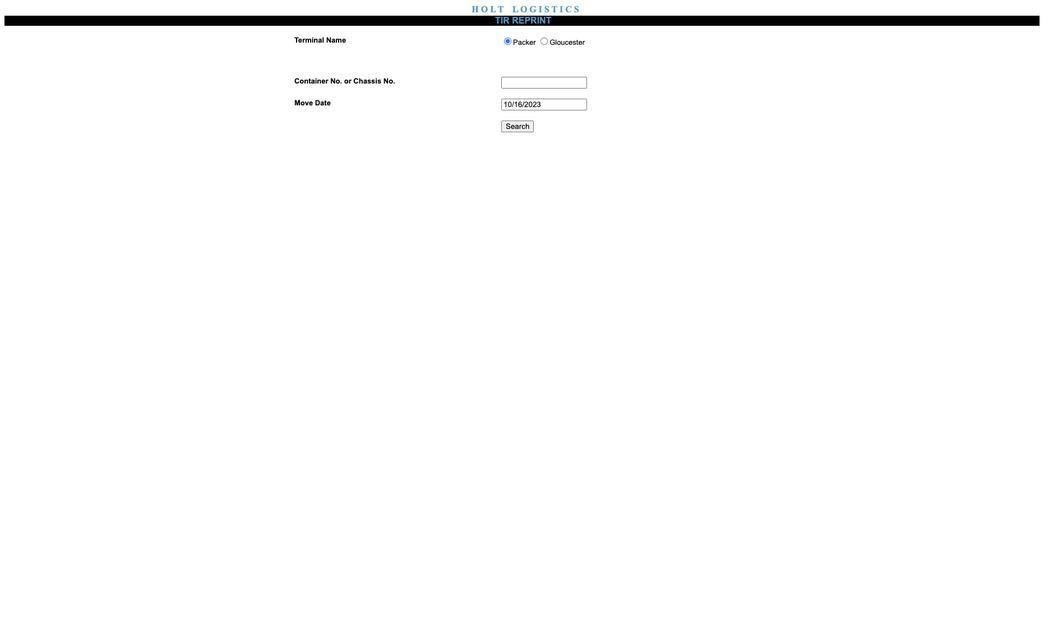 Task type: vqa. For each thing, say whether or not it's contained in the screenshot.
the rightmost NO.
yes



Task type: describe. For each thing, give the bounding box(es) containing it.
1 o from the left
[[481, 4, 488, 14]]

h
[[472, 4, 479, 14]]

terminal
[[294, 36, 324, 44]]

tir
[[495, 16, 510, 25]]

1 s from the left
[[545, 4, 550, 14]]

chassis
[[354, 77, 381, 85]]

container no. or chassis no.
[[294, 77, 395, 85]]

t
[[552, 4, 558, 14]]

container
[[294, 77, 328, 85]]

date
[[315, 99, 331, 107]]

name
[[326, 36, 346, 44]]

gloucester
[[550, 38, 585, 47]]

1 no. from the left
[[330, 77, 342, 85]]

move
[[294, 99, 313, 107]]

terminal name
[[294, 36, 346, 44]]



Task type: locate. For each thing, give the bounding box(es) containing it.
packer
[[513, 38, 538, 47]]

1 horizontal spatial i
[[560, 4, 563, 14]]

2 i from the left
[[560, 4, 563, 14]]

None text field
[[501, 99, 587, 110]]

None field
[[501, 77, 587, 89]]

i right t
[[560, 4, 563, 14]]

no.
[[330, 77, 342, 85], [384, 77, 395, 85]]

None submit
[[501, 121, 534, 132]]

o
[[481, 4, 488, 14], [520, 4, 527, 14]]

0 horizontal spatial o
[[481, 4, 488, 14]]

1 i from the left
[[539, 4, 542, 14]]

o left g
[[520, 4, 527, 14]]

no. right chassis
[[384, 77, 395, 85]]

s left t
[[545, 4, 550, 14]]

t    l
[[498, 4, 518, 14]]

0 horizontal spatial s
[[545, 4, 550, 14]]

i right g
[[539, 4, 542, 14]]

0 horizontal spatial no.
[[330, 77, 342, 85]]

no. left "or" on the top left of the page
[[330, 77, 342, 85]]

move date
[[294, 99, 331, 107]]

1 horizontal spatial no.
[[384, 77, 395, 85]]

1 horizontal spatial o
[[520, 4, 527, 14]]

reprint
[[512, 16, 552, 25]]

None radio
[[504, 38, 512, 45], [541, 38, 548, 45], [504, 38, 512, 45], [541, 38, 548, 45]]

s
[[545, 4, 550, 14], [574, 4, 579, 14]]

h          o l t    l o g i s t i c s tir reprint
[[472, 4, 579, 25]]

i
[[539, 4, 542, 14], [560, 4, 563, 14]]

g
[[530, 4, 537, 14]]

0 horizontal spatial i
[[539, 4, 542, 14]]

2 no. from the left
[[384, 77, 395, 85]]

o left l
[[481, 4, 488, 14]]

or
[[344, 77, 352, 85]]

s right c
[[574, 4, 579, 14]]

l
[[490, 4, 496, 14]]

2 s from the left
[[574, 4, 579, 14]]

1 horizontal spatial s
[[574, 4, 579, 14]]

2 o from the left
[[520, 4, 527, 14]]

c
[[565, 4, 572, 14]]



